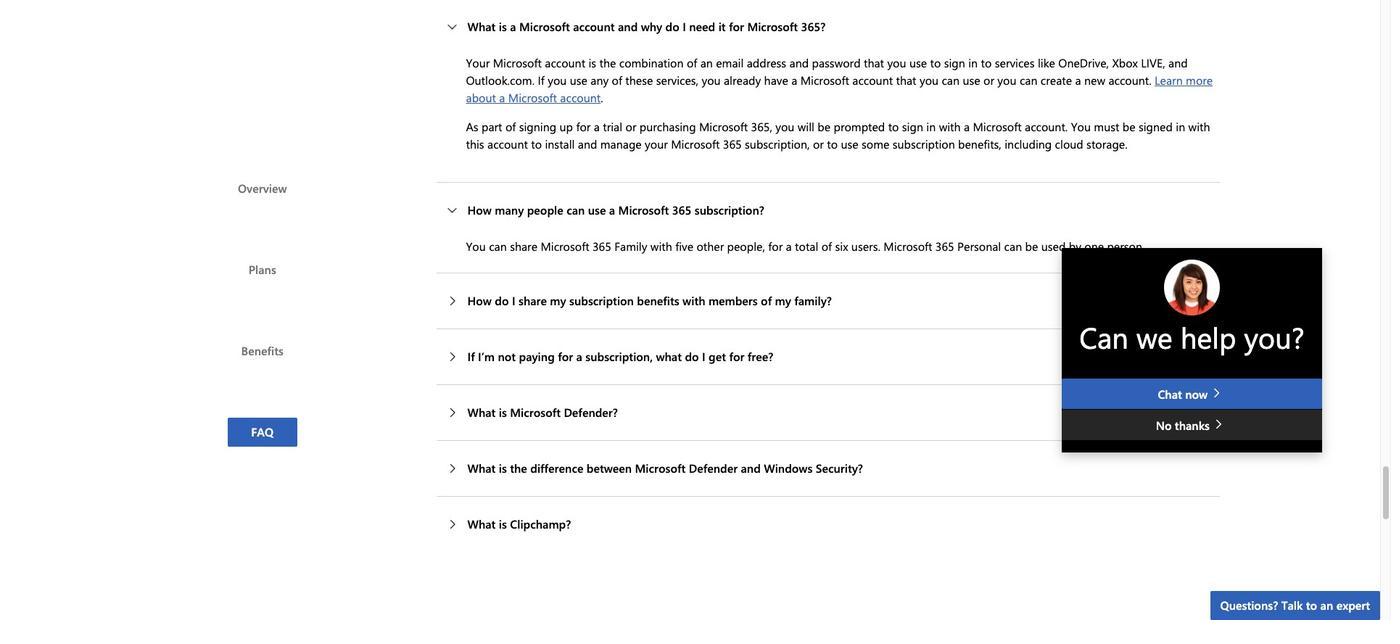 Task type: describe. For each thing, give the bounding box(es) containing it.
1 horizontal spatial be
[[1025, 239, 1038, 254]]

you?
[[1244, 318, 1305, 356]]

users.
[[851, 239, 880, 254]]

a left 'total'
[[786, 239, 792, 254]]

2 horizontal spatial i
[[702, 349, 705, 364]]

questions? talk to an expert
[[1220, 598, 1370, 613]]

is for defender?
[[499, 405, 507, 420]]

365 inside dropdown button
[[672, 202, 691, 218]]

365 left personal
[[935, 239, 954, 254]]

what is the difference between microsoft defender and windows security?
[[467, 461, 863, 476]]

plans
[[249, 261, 276, 277]]

will
[[798, 119, 814, 134]]

email
[[716, 55, 744, 70]]

like
[[1038, 55, 1055, 70]]

more
[[1186, 73, 1213, 88]]

person.
[[1107, 239, 1145, 254]]

and inside "as part of signing up for a trial or purchasing microsoft 365, you will be prompted to sign in with a microsoft account. you must be signed in with this account to install and manage your microsoft 365 subscription, or to use some subscription benefits, including cloud storage."
[[578, 136, 597, 152]]

to inside dropdown button
[[1306, 598, 1317, 613]]

and up learn
[[1168, 55, 1188, 70]]

a left new
[[1075, 73, 1081, 88]]

members
[[708, 293, 758, 308]]

what
[[656, 349, 682, 364]]

a up benefits,
[[964, 119, 970, 134]]

account inside dropdown button
[[573, 19, 615, 34]]

no thanks button
[[1062, 410, 1322, 440]]

combination
[[619, 55, 684, 70]]

have
[[764, 73, 788, 88]]

questions? talk to an expert button
[[1210, 591, 1380, 620]]

thanks
[[1175, 418, 1210, 433]]

xbox
[[1112, 55, 1138, 70]]

i'm
[[478, 349, 495, 364]]

can down services
[[1020, 73, 1037, 88]]

onedrive,
[[1058, 55, 1109, 70]]

benefits
[[637, 293, 679, 308]]

if i'm not paying for a subscription, what do i get for free? button
[[436, 329, 1220, 384]]

if i'm not paying for a subscription, what do i get for free?
[[467, 349, 773, 364]]

a right paying at the left of the page
[[576, 349, 582, 364]]

a inside dropdown button
[[609, 202, 615, 218]]

if inside dropdown button
[[467, 349, 475, 364]]

what is a microsoft account and why do i need it for microsoft 365? button
[[436, 0, 1220, 54]]

clipchamp?
[[510, 516, 571, 532]]

trial
[[603, 119, 622, 134]]

with inside dropdown button
[[683, 293, 705, 308]]

how many people can use a microsoft 365 subscription? button
[[436, 183, 1220, 238]]

windows
[[764, 461, 813, 476]]

cloud storage.
[[1055, 136, 1128, 152]]

how do i share my subscription benefits with members of my family?
[[467, 293, 832, 308]]

the inside your microsoft account is the combination of an email address and password that you use to sign in to services like onedrive, xbox live, and outlook.com. if you use any of these services, you already have a microsoft account that you can use or you can create a new account.
[[599, 55, 616, 70]]

why
[[641, 19, 662, 34]]

used
[[1041, 239, 1066, 254]]

these
[[625, 73, 653, 88]]

1 vertical spatial or
[[626, 119, 636, 134]]

of up services,
[[687, 55, 697, 70]]

people,
[[727, 239, 765, 254]]

you inside "as part of signing up for a trial or purchasing microsoft 365, you will be prompted to sign in with a microsoft account. you must be signed in with this account to install and manage your microsoft 365 subscription, or to use some subscription benefits, including cloud storage."
[[775, 119, 794, 134]]

365,
[[751, 119, 772, 134]]

learn
[[1155, 73, 1183, 88]]

benefits
[[241, 343, 284, 358]]

need
[[689, 19, 715, 34]]

is for difference
[[499, 461, 507, 476]]

1 vertical spatial i
[[512, 293, 515, 308]]

we
[[1136, 318, 1173, 356]]

account. inside "as part of signing up for a trial or purchasing microsoft 365, you will be prompted to sign in with a microsoft account. you must be signed in with this account to install and manage your microsoft 365 subscription, or to use some subscription benefits, including cloud storage."
[[1025, 119, 1068, 134]]

and left why on the left of page
[[618, 19, 638, 34]]

2 my from the left
[[775, 293, 791, 308]]

faq button
[[228, 417, 297, 446]]

a up outlook.com. on the left
[[510, 19, 516, 34]]

subscription inside "as part of signing up for a trial or purchasing microsoft 365, you will be prompted to sign in with a microsoft account. you must be signed in with this account to install and manage your microsoft 365 subscription, or to use some subscription benefits, including cloud storage."
[[893, 136, 955, 152]]

0 vertical spatial share
[[510, 239, 537, 254]]

can up benefits,
[[942, 73, 960, 88]]

2 horizontal spatial in
[[1176, 119, 1185, 134]]

what is clipchamp?
[[467, 516, 571, 532]]

total
[[795, 239, 818, 254]]

and left windows
[[741, 461, 761, 476]]

how many people can use a microsoft 365 subscription?
[[467, 202, 764, 218]]

in inside your microsoft account is the combination of an email address and password that you use to sign in to services like onedrive, xbox live, and outlook.com. if you use any of these services, you already have a microsoft account that you can use or you can create a new account.
[[968, 55, 978, 70]]

for right paying at the left of the page
[[558, 349, 573, 364]]

how for how do i share my subscription benefits with members of my family?
[[467, 293, 492, 308]]

0 vertical spatial that
[[864, 55, 884, 70]]

can
[[1079, 318, 1128, 356]]

is for microsoft
[[499, 19, 507, 34]]

you inside "as part of signing up for a trial or purchasing microsoft 365, you will be prompted to sign in with a microsoft account. you must be signed in with this account to install and manage your microsoft 365 subscription, or to use some subscription benefits, including cloud storage."
[[1071, 119, 1091, 134]]

difference
[[530, 461, 583, 476]]

.
[[601, 90, 603, 105]]

one
[[1084, 239, 1104, 254]]

of left six
[[821, 239, 832, 254]]

subscription, inside dropdown button
[[585, 349, 653, 364]]

talk
[[1281, 598, 1303, 613]]

1 my from the left
[[550, 293, 566, 308]]

of right any at the top left of page
[[612, 73, 622, 88]]

free?
[[748, 349, 773, 364]]

can down many
[[489, 239, 507, 254]]

no thanks
[[1156, 418, 1213, 433]]

is left clipchamp?
[[499, 516, 507, 532]]

signed
[[1139, 119, 1173, 134]]

can inside dropdown button
[[567, 202, 585, 218]]

create
[[1041, 73, 1072, 88]]

for right people, at the right of the page
[[768, 239, 783, 254]]

chat
[[1158, 386, 1182, 401]]

account inside the learn more about a microsoft account
[[560, 90, 601, 105]]

what is the difference between microsoft defender and windows security? button
[[436, 441, 1220, 496]]

microsoft inside dropdown button
[[618, 202, 669, 218]]

five
[[675, 239, 693, 254]]

manage
[[600, 136, 642, 152]]

install
[[545, 136, 575, 152]]

how do i share my subscription benefits with members of my family? button
[[436, 273, 1220, 329]]

how for how many people can use a microsoft 365 subscription?
[[467, 202, 492, 218]]



Task type: vqa. For each thing, say whether or not it's contained in the screenshot.
refund
no



Task type: locate. For each thing, give the bounding box(es) containing it.
paying
[[519, 349, 555, 364]]

1 horizontal spatial i
[[683, 19, 686, 34]]

0 vertical spatial i
[[683, 19, 686, 34]]

services
[[995, 55, 1035, 70]]

can
[[942, 73, 960, 88], [1020, 73, 1037, 88], [567, 202, 585, 218], [489, 239, 507, 254], [1004, 239, 1022, 254]]

the up any at the top left of page
[[599, 55, 616, 70]]

be right will at the right top
[[818, 119, 830, 134]]

and right address
[[789, 55, 809, 70]]

use inside "as part of signing up for a trial or purchasing microsoft 365, you will be prompted to sign in with a microsoft account. you must be signed in with this account to install and manage your microsoft 365 subscription, or to use some subscription benefits, including cloud storage."
[[841, 136, 858, 152]]

of inside "as part of signing up for a trial or purchasing microsoft 365, you will be prompted to sign in with a microsoft account. you must be signed in with this account to install and manage your microsoft 365 subscription, or to use some subscription benefits, including cloud storage."
[[505, 119, 516, 134]]

0 horizontal spatial in
[[926, 119, 936, 134]]

how inside dropdown button
[[467, 293, 492, 308]]

the
[[599, 55, 616, 70], [510, 461, 527, 476]]

up
[[560, 119, 573, 134]]

prompted
[[834, 119, 885, 134]]

that
[[864, 55, 884, 70], [896, 73, 916, 88]]

between
[[587, 461, 632, 476]]

what is a microsoft account and why do i need it for microsoft 365?
[[467, 19, 826, 34]]

0 vertical spatial an
[[700, 55, 713, 70]]

3 what from the top
[[467, 461, 496, 476]]

an inside dropdown button
[[1320, 598, 1333, 613]]

share inside how do i share my subscription benefits with members of my family? dropdown button
[[519, 293, 547, 308]]

what for what is the difference between microsoft defender and windows security?
[[467, 461, 496, 476]]

is down not
[[499, 405, 507, 420]]

now
[[1185, 386, 1208, 401]]

of right the "members"
[[761, 293, 772, 308]]

an inside your microsoft account is the combination of an email address and password that you use to sign in to services like onedrive, xbox live, and outlook.com. if you use any of these services, you already have a microsoft account that you can use or you can create a new account.
[[700, 55, 713, 70]]

0 horizontal spatial or
[[626, 119, 636, 134]]

1 what from the top
[[467, 19, 496, 34]]

sign
[[944, 55, 965, 70], [902, 119, 923, 134]]

sign inside "as part of signing up for a trial or purchasing microsoft 365, you will be prompted to sign in with a microsoft account. you must be signed in with this account to install and manage your microsoft 365 subscription, or to use some subscription benefits, including cloud storage."
[[902, 119, 923, 134]]

as
[[466, 119, 478, 134]]

1 horizontal spatial account.
[[1108, 73, 1151, 88]]

1 horizontal spatial that
[[896, 73, 916, 88]]

my up paying at the left of the page
[[550, 293, 566, 308]]

many
[[495, 202, 524, 218]]

account. up the including
[[1025, 119, 1068, 134]]

2 horizontal spatial do
[[685, 349, 699, 364]]

how left many
[[467, 202, 492, 218]]

questions?
[[1220, 598, 1278, 613]]

365?
[[801, 19, 826, 34]]

any
[[591, 73, 609, 88]]

a right the have
[[791, 73, 797, 88]]

1 vertical spatial account.
[[1025, 119, 1068, 134]]

0 horizontal spatial subscription,
[[585, 349, 653, 364]]

microsoft
[[519, 19, 570, 34], [747, 19, 798, 34], [493, 55, 542, 70], [800, 73, 849, 88], [508, 90, 557, 105], [699, 119, 748, 134], [973, 119, 1022, 134], [671, 136, 720, 152], [618, 202, 669, 218], [541, 239, 589, 254], [884, 239, 932, 254], [510, 405, 561, 420], [635, 461, 686, 476]]

1 horizontal spatial the
[[599, 55, 616, 70]]

a down outlook.com. on the left
[[499, 90, 505, 105]]

365 left family
[[593, 239, 611, 254]]

be left used
[[1025, 239, 1038, 254]]

account up up
[[545, 55, 585, 70]]

or right trial
[[626, 119, 636, 134]]

0 horizontal spatial my
[[550, 293, 566, 308]]

to
[[930, 55, 941, 70], [981, 55, 992, 70], [888, 119, 899, 134], [531, 136, 542, 152], [827, 136, 838, 152], [1306, 598, 1317, 613]]

or up benefits,
[[983, 73, 994, 88]]

how up i'm
[[467, 293, 492, 308]]

1 horizontal spatial an
[[1320, 598, 1333, 613]]

signing
[[519, 119, 556, 134]]

is left difference
[[499, 461, 507, 476]]

my left the family?
[[775, 293, 791, 308]]

people
[[527, 202, 563, 218]]

if left i'm
[[467, 349, 475, 364]]

in right signed
[[1176, 119, 1185, 134]]

use inside how many people can use a microsoft 365 subscription? dropdown button
[[588, 202, 606, 218]]

learn more about a microsoft account
[[466, 73, 1213, 105]]

of
[[687, 55, 697, 70], [612, 73, 622, 88], [505, 119, 516, 134], [821, 239, 832, 254], [761, 293, 772, 308]]

for
[[729, 19, 744, 34], [576, 119, 591, 134], [768, 239, 783, 254], [558, 349, 573, 364], [729, 349, 744, 364]]

0 horizontal spatial an
[[700, 55, 713, 70]]

other
[[697, 239, 724, 254]]

0 horizontal spatial sign
[[902, 119, 923, 134]]

is up outlook.com. on the left
[[499, 19, 507, 34]]

365 inside "as part of signing up for a trial or purchasing microsoft 365, you will be prompted to sign in with a microsoft account. you must be signed in with this account to install and manage your microsoft 365 subscription, or to use some subscription benefits, including cloud storage."
[[723, 136, 742, 152]]

how inside dropdown button
[[467, 202, 492, 218]]

not
[[498, 349, 516, 364]]

1 vertical spatial sign
[[902, 119, 923, 134]]

by
[[1069, 239, 1081, 254]]

or down will at the right top
[[813, 136, 824, 152]]

0 horizontal spatial i
[[512, 293, 515, 308]]

if right outlook.com. on the left
[[538, 73, 544, 88]]

1 horizontal spatial subscription,
[[745, 136, 810, 152]]

as part of signing up for a trial or purchasing microsoft 365, you will be prompted to sign in with a microsoft account. you must be signed in with this account to install and manage your microsoft 365 subscription, or to use some subscription benefits, including cloud storage.
[[466, 119, 1210, 152]]

password
[[812, 55, 861, 70]]

chat now button
[[1062, 378, 1322, 409]]

your
[[645, 136, 668, 152]]

new
[[1084, 73, 1105, 88]]

chat now
[[1158, 386, 1211, 401]]

account down password
[[852, 73, 893, 88]]

1 vertical spatial you
[[466, 239, 486, 254]]

the inside dropdown button
[[510, 461, 527, 476]]

your microsoft account is the combination of an email address and password that you use to sign in to services like onedrive, xbox live, and outlook.com. if you use any of these services, you already have a microsoft account that you can use or you can create a new account.
[[466, 55, 1188, 88]]

get
[[709, 349, 726, 364]]

already
[[724, 73, 761, 88]]

some
[[862, 136, 889, 152]]

i up not
[[512, 293, 515, 308]]

account down any at the top left of page
[[560, 90, 601, 105]]

what for what is a microsoft account and why do i need it for microsoft 365?
[[467, 19, 496, 34]]

purchasing
[[640, 119, 696, 134]]

1 vertical spatial if
[[467, 349, 475, 364]]

subscription inside dropdown button
[[569, 293, 634, 308]]

1 how from the top
[[467, 202, 492, 218]]

what for what is clipchamp?
[[467, 516, 496, 532]]

2 how from the top
[[467, 293, 492, 308]]

1 horizontal spatial sign
[[944, 55, 965, 70]]

for right up
[[576, 119, 591, 134]]

with up benefits,
[[939, 119, 961, 134]]

defender
[[689, 461, 738, 476]]

2 horizontal spatial be
[[1123, 119, 1135, 134]]

0 horizontal spatial that
[[864, 55, 884, 70]]

sign left services
[[944, 55, 965, 70]]

1 horizontal spatial in
[[968, 55, 978, 70]]

2 vertical spatial or
[[813, 136, 824, 152]]

in right prompted
[[926, 119, 936, 134]]

account up any at the top left of page
[[573, 19, 615, 34]]

family?
[[794, 293, 832, 308]]

account
[[573, 19, 615, 34], [545, 55, 585, 70], [852, 73, 893, 88], [560, 90, 601, 105], [487, 136, 528, 152]]

0 horizontal spatial if
[[467, 349, 475, 364]]

including
[[1005, 136, 1052, 152]]

of inside dropdown button
[[761, 293, 772, 308]]

is up any at the top left of page
[[589, 55, 596, 70]]

how
[[467, 202, 492, 218], [467, 293, 492, 308]]

0 vertical spatial subscription,
[[745, 136, 810, 152]]

or
[[983, 73, 994, 88], [626, 119, 636, 134], [813, 136, 824, 152]]

sign inside your microsoft account is the combination of an email address and password that you use to sign in to services like onedrive, xbox live, and outlook.com. if you use any of these services, you already have a microsoft account that you can use or you can create a new account.
[[944, 55, 965, 70]]

for inside what is a microsoft account and why do i need it for microsoft 365? dropdown button
[[729, 19, 744, 34]]

account down part at the top left
[[487, 136, 528, 152]]

sign right prompted
[[902, 119, 923, 134]]

0 vertical spatial if
[[538, 73, 544, 88]]

2 what from the top
[[467, 405, 496, 420]]

or inside your microsoft account is the combination of an email address and password that you use to sign in to services like onedrive, xbox live, and outlook.com. if you use any of these services, you already have a microsoft account that you can use or you can create a new account.
[[983, 73, 994, 88]]

what for what is microsoft defender?
[[467, 405, 496, 420]]

with right signed
[[1188, 119, 1210, 134]]

my
[[550, 293, 566, 308], [775, 293, 791, 308]]

0 vertical spatial you
[[1071, 119, 1091, 134]]

365 down already
[[723, 136, 742, 152]]

do right why on the left of page
[[665, 19, 679, 34]]

benefits button
[[228, 336, 297, 365]]

365 up five
[[672, 202, 691, 218]]

can we help you?
[[1079, 318, 1305, 356]]

1 vertical spatial subscription
[[569, 293, 634, 308]]

1 vertical spatial that
[[896, 73, 916, 88]]

for right get
[[729, 349, 744, 364]]

what left clipchamp?
[[467, 516, 496, 532]]

do up not
[[495, 293, 509, 308]]

2 horizontal spatial or
[[983, 73, 994, 88]]

your
[[466, 55, 490, 70]]

365
[[723, 136, 742, 152], [672, 202, 691, 218], [593, 239, 611, 254], [935, 239, 954, 254]]

1 horizontal spatial if
[[538, 73, 544, 88]]

0 vertical spatial account.
[[1108, 73, 1151, 88]]

1 vertical spatial how
[[467, 293, 492, 308]]

i left 'need'
[[683, 19, 686, 34]]

1 vertical spatial share
[[519, 293, 547, 308]]

defender?
[[564, 405, 618, 420]]

4 what from the top
[[467, 516, 496, 532]]

can right personal
[[1004, 239, 1022, 254]]

0 vertical spatial sign
[[944, 55, 965, 70]]

share
[[510, 239, 537, 254], [519, 293, 547, 308]]

services,
[[656, 73, 698, 88]]

the left difference
[[510, 461, 527, 476]]

if inside your microsoft account is the combination of an email address and password that you use to sign in to services like onedrive, xbox live, and outlook.com. if you use any of these services, you already have a microsoft account that you can use or you can create a new account.
[[538, 73, 544, 88]]

0 horizontal spatial the
[[510, 461, 527, 476]]

1 horizontal spatial do
[[665, 19, 679, 34]]

security?
[[816, 461, 863, 476]]

be
[[818, 119, 830, 134], [1123, 119, 1135, 134], [1025, 239, 1038, 254]]

0 horizontal spatial subscription
[[569, 293, 634, 308]]

with right benefits
[[683, 293, 705, 308]]

can right people
[[567, 202, 585, 218]]

with left five
[[650, 239, 672, 254]]

for inside "as part of signing up for a trial or purchasing microsoft 365, you will be prompted to sign in with a microsoft account. you must be signed in with this account to install and manage your microsoft 365 subscription, or to use some subscription benefits, including cloud storage."
[[576, 119, 591, 134]]

subscription left benefits
[[569, 293, 634, 308]]

and
[[618, 19, 638, 34], [789, 55, 809, 70], [1168, 55, 1188, 70], [578, 136, 597, 152], [741, 461, 761, 476]]

microsoft inside the learn more about a microsoft account
[[508, 90, 557, 105]]

overview
[[238, 180, 287, 195]]

subscription, left what
[[585, 349, 653, 364]]

subscription, inside "as part of signing up for a trial or purchasing microsoft 365, you will be prompted to sign in with a microsoft account. you must be signed in with this account to install and manage your microsoft 365 subscription, or to use some subscription benefits, including cloud storage."
[[745, 136, 810, 152]]

i left get
[[702, 349, 705, 364]]

2 vertical spatial do
[[685, 349, 699, 364]]

an left "expert"
[[1320, 598, 1333, 613]]

what up your
[[467, 19, 496, 34]]

subscription right the some
[[893, 136, 955, 152]]

subscription
[[893, 136, 955, 152], [569, 293, 634, 308]]

0 vertical spatial subscription
[[893, 136, 955, 152]]

1 horizontal spatial subscription
[[893, 136, 955, 152]]

1 horizontal spatial you
[[1071, 119, 1091, 134]]

2 vertical spatial i
[[702, 349, 705, 364]]

0 vertical spatial or
[[983, 73, 994, 88]]

0 horizontal spatial account.
[[1025, 119, 1068, 134]]

for right it
[[729, 19, 744, 34]]

share up paying at the left of the page
[[519, 293, 547, 308]]

account inside "as part of signing up for a trial or purchasing microsoft 365, you will be prompted to sign in with a microsoft account. you must be signed in with this account to install and manage your microsoft 365 subscription, or to use some subscription benefits, including cloud storage."
[[487, 136, 528, 152]]

0 vertical spatial do
[[665, 19, 679, 34]]

in left services
[[968, 55, 978, 70]]

outlook.com.
[[466, 73, 535, 88]]

is inside your microsoft account is the combination of an email address and password that you use to sign in to services like onedrive, xbox live, and outlook.com. if you use any of these services, you already have a microsoft account that you can use or you can create a new account.
[[589, 55, 596, 70]]

benefits,
[[958, 136, 1001, 152]]

no
[[1156, 418, 1172, 433]]

help
[[1180, 318, 1236, 356]]

and right install
[[578, 136, 597, 152]]

what down i'm
[[467, 405, 496, 420]]

what up what is clipchamp? in the left bottom of the page
[[467, 461, 496, 476]]

a
[[510, 19, 516, 34], [791, 73, 797, 88], [1075, 73, 1081, 88], [499, 90, 505, 105], [594, 119, 600, 134], [964, 119, 970, 134], [609, 202, 615, 218], [786, 239, 792, 254], [576, 349, 582, 364]]

do right what
[[685, 349, 699, 364]]

i
[[683, 19, 686, 34], [512, 293, 515, 308], [702, 349, 705, 364]]

part
[[482, 119, 502, 134]]

faq
[[251, 424, 274, 439]]

1 vertical spatial subscription,
[[585, 349, 653, 364]]

of right part at the top left
[[505, 119, 516, 134]]

live,
[[1141, 55, 1165, 70]]

a left trial
[[594, 119, 600, 134]]

0 horizontal spatial you
[[466, 239, 486, 254]]

a inside the learn more about a microsoft account
[[499, 90, 505, 105]]

what is microsoft defender?
[[467, 405, 618, 420]]

be right must
[[1123, 119, 1135, 134]]

0 vertical spatial how
[[467, 202, 492, 218]]

1 vertical spatial do
[[495, 293, 509, 308]]

plans button
[[228, 255, 297, 284]]

must
[[1094, 119, 1119, 134]]

it
[[718, 19, 726, 34]]

account. down the xbox
[[1108, 73, 1151, 88]]

1 vertical spatial an
[[1320, 598, 1333, 613]]

1 vertical spatial the
[[510, 461, 527, 476]]

learn more about a microsoft account link
[[466, 73, 1213, 105]]

this
[[466, 136, 484, 152]]

address
[[747, 55, 786, 70]]

account. inside your microsoft account is the combination of an email address and password that you use to sign in to services like onedrive, xbox live, and outlook.com. if you use any of these services, you already have a microsoft account that you can use or you can create a new account.
[[1108, 73, 1151, 88]]

0 vertical spatial the
[[599, 55, 616, 70]]

if
[[538, 73, 544, 88], [467, 349, 475, 364]]

share down many
[[510, 239, 537, 254]]

0 horizontal spatial do
[[495, 293, 509, 308]]

subscription?
[[695, 202, 764, 218]]

about
[[466, 90, 496, 105]]

a up family
[[609, 202, 615, 218]]

1 horizontal spatial or
[[813, 136, 824, 152]]

1 horizontal spatial my
[[775, 293, 791, 308]]

you can share microsoft 365 family with five other people, for a total of six users. microsoft 365 personal can be used by one person.
[[466, 239, 1145, 254]]

0 horizontal spatial be
[[818, 119, 830, 134]]

an left the email
[[700, 55, 713, 70]]

subscription, down 365,
[[745, 136, 810, 152]]



